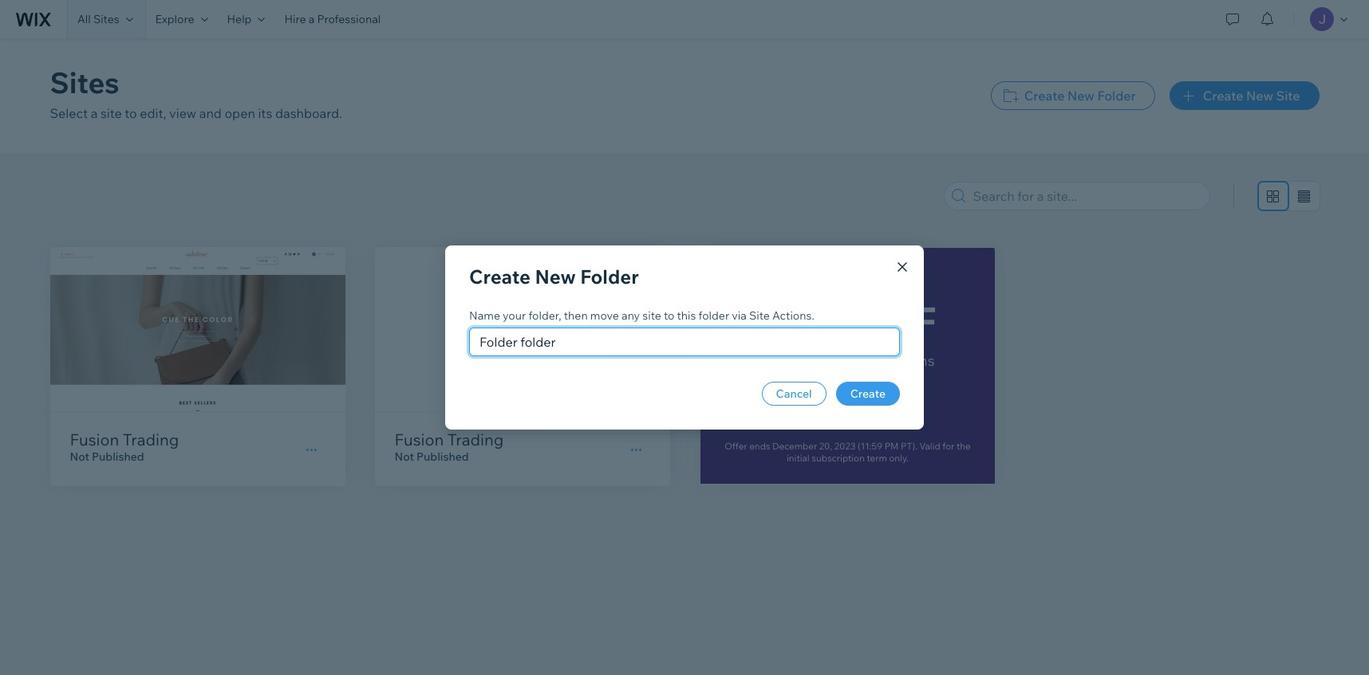 Task type: vqa. For each thing, say whether or not it's contained in the screenshot.
Site in button
yes



Task type: describe. For each thing, give the bounding box(es) containing it.
actions.
[[772, 309, 814, 323]]

your
[[503, 309, 526, 323]]

2 : from the left
[[879, 265, 890, 310]]

34
[[751, 265, 794, 310]]

all sites
[[77, 12, 119, 26]]

explore
[[155, 12, 194, 26]]

1 - from the left
[[778, 274, 783, 293]]

folder,
[[529, 309, 561, 323]]

offer
[[725, 440, 747, 452]]

now for save now
[[849, 398, 877, 414]]

1 vertical spatial create new folder
[[469, 265, 639, 289]]

1 fusion trading not published from the left
[[70, 430, 179, 464]]

2 vertical spatial to
[[664, 309, 674, 323]]

a inside sites select a site to edit, view and open its dashboard.
[[91, 105, 98, 121]]

38
[[900, 265, 943, 310]]

0 horizontal spatial folder
[[580, 265, 639, 289]]

1 vertical spatial the
[[785, 455, 798, 465]]

1 vertical spatial site
[[749, 309, 770, 323]]

create inside button
[[1024, 88, 1065, 104]]

1 published from the left
[[92, 450, 144, 464]]

hire
[[284, 12, 306, 26]]

to inside sites select a site to edit, view and open its dashboard.
[[125, 105, 137, 121]]

december
[[772, 440, 817, 452]]

1 vertical spatial select
[[761, 352, 803, 370]]

2 trading from the left
[[447, 430, 504, 450]]

1 fusion from the left
[[70, 430, 119, 450]]

initial down 20,
[[801, 455, 822, 465]]

create button
[[836, 382, 900, 406]]

select wix premium plans
[[761, 352, 935, 370]]

folder
[[699, 309, 729, 323]]

term inside offer ends december 20, 2023 (11:59 pm pt). valid for the initial subscription term only.
[[867, 452, 887, 464]]

select inside sites select a site to edit, view and open its dashboard.
[[50, 105, 88, 121]]

sites inside sites select a site to edit, view and open its dashboard.
[[50, 65, 119, 101]]

only
[[877, 274, 908, 293]]

create new site button
[[1170, 81, 1319, 110]]

get
[[877, 266, 897, 280]]

initial inside offer ends december 20, 2023 (11:59 pm pt). valid for the initial subscription term only.
[[787, 452, 810, 464]]

2 fusion trading not published from the left
[[395, 430, 504, 464]]

only.
[[889, 452, 909, 464]]

time
[[840, 274, 874, 293]]

site inside create new site button
[[1276, 88, 1300, 104]]

(11:59
[[858, 440, 883, 452]]

premium
[[835, 352, 895, 370]]

edit,
[[140, 105, 166, 121]]

1 horizontal spatial site
[[643, 309, 661, 323]]

20,
[[819, 440, 832, 452]]

plans
[[899, 352, 935, 370]]

sale valid for the initial subscription term on select plans.
[[730, 455, 963, 465]]

help
[[227, 12, 252, 26]]

move
[[590, 309, 619, 323]]

ends
[[749, 440, 770, 452]]

the inside offer ends december 20, 2023 (11:59 pm pt). valid for the initial subscription term only.
[[957, 440, 971, 452]]

on
[[899, 455, 909, 465]]

cancel button
[[762, 382, 826, 406]]

subscription inside offer ends december 20, 2023 (11:59 pm pt). valid for the initial subscription term only.
[[812, 452, 865, 464]]

upgrade
[[804, 400, 857, 416]]

sale
[[730, 455, 748, 465]]

term down pm
[[878, 455, 896, 465]]

professional
[[317, 12, 381, 26]]

hire a professional link
[[275, 0, 390, 38]]

37
[[826, 265, 868, 310]]

upgrade now
[[804, 400, 889, 416]]

minutes
[[823, 372, 863, 385]]

final
[[796, 266, 823, 280]]



Task type: locate. For each thing, give the bounding box(es) containing it.
select
[[912, 455, 936, 465]]

create
[[1024, 88, 1065, 104], [1203, 88, 1243, 104], [469, 265, 531, 289], [850, 387, 886, 401]]

1 horizontal spatial select
[[761, 352, 803, 370]]

name your folder, then move any site to this folder via site actions.
[[469, 309, 814, 323]]

0 horizontal spatial site
[[749, 309, 770, 323]]

for inside offer ends december 20, 2023 (11:59 pm pt). valid for the initial subscription term only.
[[943, 440, 955, 452]]

0 horizontal spatial not
[[70, 450, 89, 464]]

plans.
[[939, 455, 963, 465]]

view
[[169, 105, 196, 121]]

0 vertical spatial for
[[943, 440, 955, 452]]

- left final
[[778, 274, 783, 293]]

2 fusion from the left
[[395, 430, 444, 450]]

dashboard.
[[275, 105, 342, 121]]

new inside button
[[1246, 88, 1273, 104]]

0 vertical spatial the
[[957, 440, 971, 452]]

1 vertical spatial folder
[[580, 265, 639, 289]]

save now link
[[779, 389, 915, 424]]

- limited time only - 50% off
[[758, 274, 937, 348]]

site inside sites select a site to edit, view and open its dashboard.
[[101, 105, 122, 121]]

1 horizontal spatial trading
[[447, 430, 504, 450]]

for right the "valid"
[[772, 455, 783, 465]]

create new folder button
[[991, 81, 1155, 110]]

via
[[732, 309, 747, 323]]

34 : 37 : 38
[[751, 265, 943, 310]]

to left this
[[664, 309, 674, 323]]

subscription
[[812, 452, 865, 464], [825, 455, 875, 465]]

2 published from the left
[[416, 450, 469, 464]]

offer ends december 20, 2023 (11:59 pm pt). valid for the initial subscription term only.
[[725, 440, 971, 464]]

1 horizontal spatial to
[[664, 309, 674, 323]]

for up plans. at the bottom right
[[943, 440, 955, 452]]

0 horizontal spatial create new folder
[[469, 265, 639, 289]]

create new site
[[1203, 88, 1300, 104]]

for
[[943, 440, 955, 452], [772, 455, 783, 465]]

now for upgrade now
[[861, 400, 889, 416]]

to left edit, in the top left of the page
[[125, 105, 137, 121]]

0 horizontal spatial to
[[125, 105, 137, 121]]

1 horizontal spatial folder
[[1097, 88, 1136, 104]]

0 horizontal spatial trading
[[123, 430, 179, 450]]

1 horizontal spatial for
[[943, 440, 955, 452]]

a right hire
[[308, 12, 315, 26]]

1 horizontal spatial hours
[[826, 266, 859, 280]]

fusion
[[70, 430, 119, 450], [395, 430, 444, 450]]

sites right the all
[[93, 12, 119, 26]]

published
[[92, 450, 144, 464], [416, 450, 469, 464]]

sites
[[93, 12, 119, 26], [50, 65, 119, 101]]

limited
[[786, 274, 837, 293]]

trading
[[123, 430, 179, 450], [447, 430, 504, 450]]

to
[[125, 105, 137, 121], [863, 266, 874, 280], [664, 309, 674, 323]]

wix
[[807, 352, 832, 370]]

hire a professional
[[284, 12, 381, 26]]

fusion trading not published
[[70, 430, 179, 464], [395, 430, 504, 464]]

the
[[957, 440, 971, 452], [785, 455, 798, 465]]

0 vertical spatial select
[[50, 105, 88, 121]]

site
[[101, 105, 122, 121], [643, 309, 661, 323]]

1 horizontal spatial create new folder
[[1024, 88, 1136, 104]]

0 vertical spatial site
[[1276, 88, 1300, 104]]

1 vertical spatial a
[[91, 105, 98, 121]]

0 horizontal spatial for
[[772, 455, 783, 465]]

1 vertical spatial hours
[[751, 372, 781, 385]]

0 vertical spatial to
[[125, 105, 137, 121]]

0 horizontal spatial hours
[[751, 372, 781, 385]]

folder inside button
[[1097, 88, 1136, 104]]

0 vertical spatial hours
[[826, 266, 859, 280]]

hours
[[826, 266, 859, 280], [751, 372, 781, 385]]

1 trading from the left
[[123, 430, 179, 450]]

new for create new site button
[[1246, 88, 1273, 104]]

1 horizontal spatial :
[[879, 265, 890, 310]]

- right the only on the top of page
[[912, 274, 916, 293]]

valid
[[920, 440, 940, 452]]

initial
[[787, 452, 810, 464], [801, 455, 822, 465]]

0 vertical spatial create new folder
[[1024, 88, 1136, 104]]

0 horizontal spatial site
[[101, 105, 122, 121]]

1 vertical spatial to
[[863, 266, 874, 280]]

final hours to get
[[796, 266, 897, 280]]

new for create new folder button on the top right
[[1068, 88, 1095, 104]]

new
[[1068, 88, 1095, 104], [1246, 88, 1273, 104], [535, 265, 576, 289]]

site left edit, in the top left of the page
[[101, 105, 122, 121]]

0 horizontal spatial the
[[785, 455, 798, 465]]

cancel
[[776, 387, 812, 401]]

1 horizontal spatial site
[[1276, 88, 1300, 104]]

0 vertical spatial a
[[308, 12, 315, 26]]

create new folder inside button
[[1024, 88, 1136, 104]]

0 vertical spatial sites
[[93, 12, 119, 26]]

2 horizontal spatial to
[[863, 266, 874, 280]]

2023
[[834, 440, 856, 452]]

sites select a site to edit, view and open its dashboard.
[[50, 65, 342, 121]]

:
[[804, 265, 815, 310], [879, 265, 890, 310]]

a left edit, in the top left of the page
[[91, 105, 98, 121]]

this
[[677, 309, 696, 323]]

the up plans. at the bottom right
[[957, 440, 971, 452]]

1 horizontal spatial not
[[395, 450, 414, 464]]

pm
[[885, 440, 899, 452]]

1 horizontal spatial published
[[416, 450, 469, 464]]

1 horizontal spatial new
[[1068, 88, 1095, 104]]

all
[[77, 12, 91, 26]]

site right any
[[643, 309, 661, 323]]

a
[[308, 12, 315, 26], [91, 105, 98, 121]]

0 horizontal spatial select
[[50, 105, 88, 121]]

0 horizontal spatial :
[[804, 265, 815, 310]]

50%
[[758, 296, 844, 348]]

1 horizontal spatial fusion
[[395, 430, 444, 450]]

save
[[817, 398, 847, 414]]

now
[[849, 398, 877, 414], [861, 400, 889, 416]]

2 not from the left
[[395, 450, 414, 464]]

sites down the all
[[50, 65, 119, 101]]

1 vertical spatial sites
[[50, 65, 119, 101]]

0 vertical spatial site
[[101, 105, 122, 121]]

name
[[469, 309, 500, 323]]

valid
[[750, 455, 769, 465]]

term left only.
[[867, 452, 887, 464]]

0 horizontal spatial fusion trading not published
[[70, 430, 179, 464]]

1 not from the left
[[70, 450, 89, 464]]

seconds
[[886, 373, 923, 383]]

0 horizontal spatial new
[[535, 265, 576, 289]]

1 horizontal spatial a
[[308, 12, 315, 26]]

the down december
[[785, 455, 798, 465]]

1 horizontal spatial fusion trading not published
[[395, 430, 504, 464]]

new inside button
[[1068, 88, 1095, 104]]

to left get
[[863, 266, 874, 280]]

site
[[1276, 88, 1300, 104], [749, 309, 770, 323]]

not
[[70, 450, 89, 464], [395, 450, 414, 464]]

pt).
[[901, 440, 918, 452]]

Search for a site... field
[[968, 183, 1204, 210]]

1 horizontal spatial the
[[957, 440, 971, 452]]

0 horizontal spatial a
[[91, 105, 98, 121]]

initial left 20,
[[787, 452, 810, 464]]

1 vertical spatial for
[[772, 455, 783, 465]]

1 : from the left
[[804, 265, 815, 310]]

open
[[225, 105, 255, 121]]

0 horizontal spatial fusion
[[70, 430, 119, 450]]

0 horizontal spatial published
[[92, 450, 144, 464]]

Name your folder, then move any site to this folder via Site Actions. field
[[475, 329, 894, 356]]

its
[[258, 105, 272, 121]]

any
[[622, 309, 640, 323]]

off
[[852, 296, 937, 348]]

help button
[[217, 0, 275, 38]]

and
[[199, 105, 222, 121]]

0 horizontal spatial -
[[778, 274, 783, 293]]

2 horizontal spatial new
[[1246, 88, 1273, 104]]

2 - from the left
[[912, 274, 916, 293]]

select
[[50, 105, 88, 121], [761, 352, 803, 370]]

1 vertical spatial site
[[643, 309, 661, 323]]

create new folder
[[1024, 88, 1136, 104], [469, 265, 639, 289]]

save now
[[817, 398, 877, 414]]

1 horizontal spatial -
[[912, 274, 916, 293]]

term
[[867, 452, 887, 464], [878, 455, 896, 465]]

-
[[778, 274, 783, 293], [912, 274, 916, 293]]

0 vertical spatial folder
[[1097, 88, 1136, 104]]

then
[[564, 309, 588, 323]]

upgrade now link
[[789, 390, 904, 425]]

folder
[[1097, 88, 1136, 104], [580, 265, 639, 289]]



